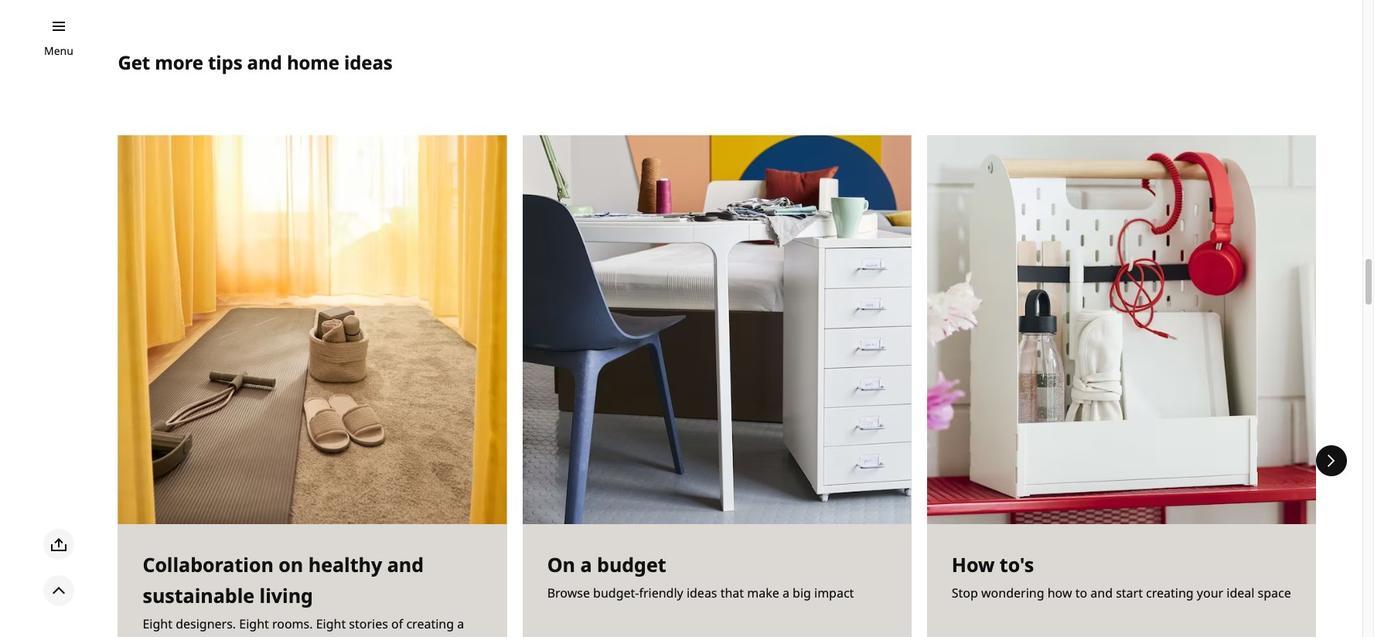 Task type: locate. For each thing, give the bounding box(es) containing it.
make
[[748, 585, 780, 602]]

0 horizontal spatial a
[[457, 616, 464, 633]]

creating inside collaboration on healthy and sustainable living eight designers. eight rooms. eight stories of creating a healthy and sustainable future.
[[406, 616, 454, 633]]

2 vertical spatial a
[[457, 616, 464, 633]]

creating right of
[[406, 616, 454, 633]]

1 vertical spatial healthy
[[143, 636, 186, 637]]

your
[[1198, 585, 1224, 602]]

get
[[118, 49, 150, 75]]

0 horizontal spatial healthy
[[143, 636, 186, 637]]

a right on
[[581, 552, 592, 578]]

1 horizontal spatial ideas
[[687, 585, 718, 602]]

1 horizontal spatial healthy
[[308, 552, 382, 578]]

a right of
[[457, 616, 464, 633]]

2 eight from the left
[[239, 616, 269, 633]]

budget-
[[593, 585, 639, 602]]

creating inside how to's stop wondering how to and start creating your ideal space
[[1147, 585, 1194, 602]]

healthy
[[308, 552, 382, 578], [143, 636, 186, 637]]

2 horizontal spatial a
[[783, 585, 790, 602]]

0 horizontal spatial creating
[[406, 616, 454, 633]]

wondering
[[982, 585, 1045, 602]]

eight
[[143, 616, 173, 633], [239, 616, 269, 633], [316, 616, 346, 633]]

1 vertical spatial ideas
[[687, 585, 718, 602]]

a left big
[[783, 585, 790, 602]]

and right to in the right bottom of the page
[[1091, 585, 1113, 602]]

sustainable
[[143, 582, 255, 609], [215, 636, 281, 637]]

0 vertical spatial ideas
[[344, 49, 393, 75]]

sustainable down designers.
[[215, 636, 281, 637]]

and
[[247, 49, 282, 75], [387, 552, 424, 578], [1091, 585, 1113, 602], [189, 636, 211, 637]]

0 vertical spatial a
[[581, 552, 592, 578]]

and right tips
[[247, 49, 282, 75]]

ideas left the that
[[687, 585, 718, 602]]

creating
[[1147, 585, 1194, 602], [406, 616, 454, 633]]

how to tips page image
[[927, 135, 1317, 524]]

how to's stop wondering how to and start creating your ideal space
[[952, 552, 1292, 602]]

ideas right home
[[344, 49, 393, 75]]

eight left rooms.
[[239, 616, 269, 633]]

eight up future.
[[316, 616, 346, 633]]

of
[[392, 616, 403, 633]]

1 horizontal spatial creating
[[1147, 585, 1194, 602]]

ideas
[[344, 49, 393, 75], [687, 585, 718, 602]]

on a budget browse budget-friendly ideas that make a big impact
[[547, 552, 854, 602]]

0 vertical spatial healthy
[[308, 552, 382, 578]]

1 vertical spatial creating
[[406, 616, 454, 633]]

a
[[581, 552, 592, 578], [783, 585, 790, 602], [457, 616, 464, 633]]

how
[[952, 552, 995, 578]]

menu
[[44, 43, 73, 58]]

collaboration
[[143, 552, 274, 578]]

1 vertical spatial a
[[783, 585, 790, 602]]

on a budget tips page image
[[523, 135, 912, 524]]

designers.
[[176, 616, 236, 633]]

living
[[260, 582, 313, 609]]

0 vertical spatial creating
[[1147, 585, 1194, 602]]

ideas inside on a budget browse budget-friendly ideas that make a big impact
[[687, 585, 718, 602]]

1 horizontal spatial eight
[[239, 616, 269, 633]]

that
[[721, 585, 744, 602]]

more
[[155, 49, 203, 75]]

to
[[1076, 585, 1088, 602]]

start
[[1116, 585, 1143, 602]]

2 horizontal spatial eight
[[316, 616, 346, 633]]

healthy right on
[[308, 552, 382, 578]]

eight left designers.
[[143, 616, 173, 633]]

healthy down designers.
[[143, 636, 186, 637]]

0 horizontal spatial eight
[[143, 616, 173, 633]]

stop
[[952, 585, 979, 602]]

3 eight from the left
[[316, 616, 346, 633]]

creating left your
[[1147, 585, 1194, 602]]

sustainable up designers.
[[143, 582, 255, 609]]



Task type: describe. For each thing, give the bounding box(es) containing it.
1 vertical spatial sustainable
[[215, 636, 281, 637]]

stories
[[349, 616, 388, 633]]

rooms.
[[272, 616, 313, 633]]

future.
[[284, 636, 323, 637]]

browse
[[547, 585, 590, 602]]

1 horizontal spatial a
[[581, 552, 592, 578]]

family life tips page image
[[1332, 135, 1375, 524]]

budget
[[597, 552, 667, 578]]

space
[[1258, 585, 1292, 602]]

0 horizontal spatial ideas
[[344, 49, 393, 75]]

get more tips and home ideas
[[118, 49, 393, 75]]

impact
[[815, 585, 854, 602]]

0 vertical spatial sustainable
[[143, 582, 255, 609]]

friendly
[[639, 585, 684, 602]]

on
[[547, 552, 576, 578]]

tips
[[208, 49, 243, 75]]

and up of
[[387, 552, 424, 578]]

menu button
[[44, 43, 73, 60]]

collaberation on healthy and sustainable living image
[[118, 135, 507, 524]]

and inside how to's stop wondering how to and start creating your ideal space
[[1091, 585, 1113, 602]]

a inside collaboration on healthy and sustainable living eight designers. eight rooms. eight stories of creating a healthy and sustainable future.
[[457, 616, 464, 633]]

collaboration on healthy and sustainable living eight designers. eight rooms. eight stories of creating a healthy and sustainable future.
[[143, 552, 464, 637]]

1 eight from the left
[[143, 616, 173, 633]]

home
[[287, 49, 340, 75]]

and down designers.
[[189, 636, 211, 637]]

on
[[279, 552, 303, 578]]

to's
[[1000, 552, 1035, 578]]

how
[[1048, 585, 1073, 602]]

big
[[793, 585, 811, 602]]

ideal
[[1227, 585, 1255, 602]]



Task type: vqa. For each thing, say whether or not it's contained in the screenshot.
how
yes



